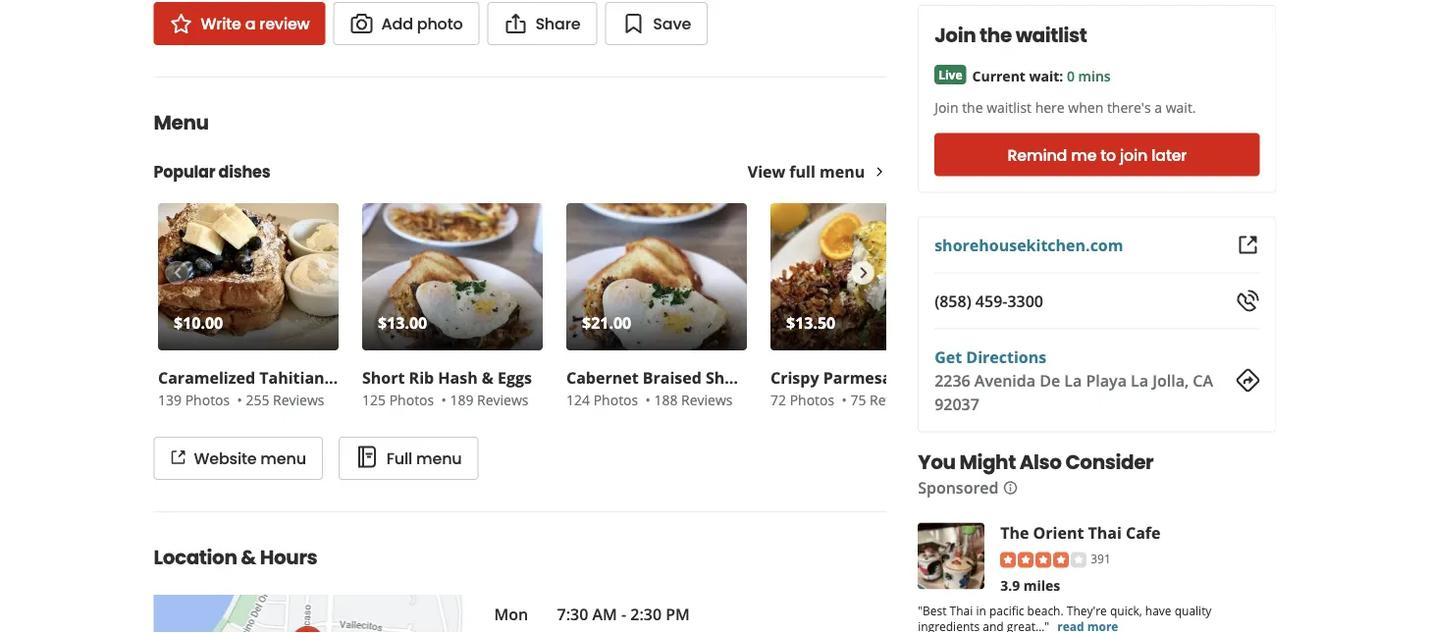 Task type: locate. For each thing, give the bounding box(es) containing it.
great…"
[[1007, 619, 1050, 633]]

view
[[748, 161, 786, 182]]

1 photos from the left
[[185, 390, 229, 409]]

mon
[[494, 604, 528, 625]]

reviews right 75 at the right of the page
[[870, 390, 921, 409]]

1 horizontal spatial a
[[1155, 98, 1163, 117]]

waitlist down the current
[[987, 98, 1032, 117]]

24 phone v2 image
[[1237, 289, 1260, 313]]

reviews down eggs
[[477, 390, 528, 409]]

16 external link v2 image
[[170, 450, 186, 466]]

4 photos from the left
[[790, 390, 834, 409]]

1 vertical spatial &
[[241, 544, 256, 571]]

&
[[481, 367, 493, 388], [241, 544, 256, 571]]

& up 189 reviews
[[481, 367, 493, 388]]

0 horizontal spatial short
[[362, 367, 404, 388]]

previous image
[[166, 261, 187, 285]]

photos right 72
[[790, 390, 834, 409]]

the up the current
[[980, 22, 1012, 49]]

menu inside website menu link
[[261, 447, 306, 469]]

0 vertical spatial &
[[481, 367, 493, 388]]

braised
[[642, 367, 701, 388]]

location & hours element
[[122, 512, 918, 633]]

a right write
[[245, 12, 256, 34]]

0
[[1067, 67, 1075, 85]]

menu for website menu
[[261, 447, 306, 469]]

photos inside cabernet braised short ribs 124 photos
[[593, 390, 638, 409]]

photo
[[417, 12, 463, 34]]

1 vertical spatial waitlist
[[987, 98, 1032, 117]]

menu
[[820, 161, 865, 182], [261, 447, 306, 469], [416, 447, 462, 469]]

72 photos
[[770, 390, 834, 409]]

reviews
[[273, 390, 324, 409], [477, 390, 528, 409], [681, 390, 733, 409], [870, 390, 921, 409]]

2 short from the left
[[706, 367, 748, 388]]

might
[[960, 448, 1016, 476]]

& inside short rib hash & eggs 125 photos
[[481, 367, 493, 388]]

2 reviews from the left
[[477, 390, 528, 409]]

later
[[1152, 144, 1187, 166]]

join for join the waitlist
[[935, 22, 976, 49]]

and
[[983, 619, 1004, 633]]

reviews for $10.00
[[273, 390, 324, 409]]

cabernet braised short ribs 124 photos
[[566, 367, 785, 409]]

$13.00
[[378, 312, 427, 333]]

hash
[[438, 367, 477, 388]]

24 directions v2 image
[[1237, 369, 1260, 392]]

2 photos from the left
[[389, 390, 434, 409]]

la right de
[[1065, 370, 1082, 391]]

thai inside ""best thai in pacific beach. they're quick, have quality ingredients and great…""
[[950, 603, 973, 619]]

full menu
[[387, 447, 462, 469]]

0 horizontal spatial menu
[[261, 447, 306, 469]]

map image
[[154, 595, 463, 633]]

dishes
[[219, 161, 270, 183]]

photos
[[185, 390, 229, 409], [389, 390, 434, 409], [593, 390, 638, 409], [790, 390, 834, 409]]

24 camera v2 image
[[350, 12, 374, 35]]

share button
[[487, 2, 597, 45]]

the
[[980, 22, 1012, 49], [962, 98, 983, 117]]

0 vertical spatial thai
[[1088, 522, 1122, 543]]

0 horizontal spatial thai
[[950, 603, 973, 619]]

short
[[362, 367, 404, 388], [706, 367, 748, 388]]

join the waitlist here when there's a wait.
[[935, 98, 1197, 117]]

3 reviews from the left
[[681, 390, 733, 409]]

menu right full
[[416, 447, 462, 469]]

join up 'live'
[[935, 22, 976, 49]]

reviews for $13.00
[[477, 390, 528, 409]]

1 horizontal spatial short
[[706, 367, 748, 388]]

0 vertical spatial a
[[245, 12, 256, 34]]

photos inside short rib hash & eggs 125 photos
[[389, 390, 434, 409]]

$21.00
[[582, 312, 631, 333]]

la left jolla,
[[1131, 370, 1149, 391]]

0 horizontal spatial la
[[1065, 370, 1082, 391]]

menu left 14 chevron right outline icon
[[820, 161, 865, 182]]

& left hours
[[241, 544, 256, 571]]

4 reviews from the left
[[870, 390, 921, 409]]

reviews down braised
[[681, 390, 733, 409]]

1 horizontal spatial la
[[1131, 370, 1149, 391]]

miles
[[1024, 577, 1061, 595]]

beach.
[[1028, 603, 1064, 619]]

1 vertical spatial a
[[1155, 98, 1163, 117]]

reviews for $21.00
[[681, 390, 733, 409]]

0 vertical spatial the
[[980, 22, 1012, 49]]

the down 'live'
[[962, 98, 983, 117]]

orient
[[1034, 522, 1084, 543]]

photos down rib
[[389, 390, 434, 409]]

view full menu link
[[748, 161, 887, 182]]

1 vertical spatial the
[[962, 98, 983, 117]]

short up 125
[[362, 367, 404, 388]]

join down 'live'
[[935, 98, 959, 117]]

thai left in
[[950, 603, 973, 619]]

there's
[[1107, 98, 1151, 117]]

72
[[770, 390, 786, 409]]

1 short from the left
[[362, 367, 404, 388]]

1 horizontal spatial menu
[[416, 447, 462, 469]]

reviews right 255
[[273, 390, 324, 409]]

la
[[1065, 370, 1082, 391], [1131, 370, 1149, 391]]

thai up 391
[[1088, 522, 1122, 543]]

waitlist
[[1016, 22, 1087, 49], [987, 98, 1032, 117]]

eggs
[[497, 367, 532, 388]]

sponsored
[[918, 477, 999, 498]]

the for join the waitlist here when there's a wait.
[[962, 98, 983, 117]]

24 save outline v2 image
[[622, 12, 645, 35]]

2 join from the top
[[935, 98, 959, 117]]

thai
[[1088, 522, 1122, 543], [950, 603, 973, 619]]

1 reviews from the left
[[273, 390, 324, 409]]

menu right website at left bottom
[[261, 447, 306, 469]]

1 vertical spatial thai
[[950, 603, 973, 619]]

the orient thai cafe image
[[918, 523, 985, 590]]

-
[[622, 604, 627, 625]]

3.9
[[1001, 577, 1020, 595]]

a
[[245, 12, 256, 34], [1155, 98, 1163, 117]]

24 menu v2 image
[[355, 445, 379, 469]]

menu
[[154, 109, 209, 136]]

0 horizontal spatial &
[[241, 544, 256, 571]]

3 photos from the left
[[593, 390, 638, 409]]

3.9 miles
[[1001, 577, 1061, 595]]

waitlist up wait:
[[1016, 22, 1087, 49]]

(858) 459-3300
[[935, 290, 1044, 311]]

1 horizontal spatial &
[[481, 367, 493, 388]]

consider
[[1066, 448, 1154, 476]]

de
[[1040, 370, 1061, 391]]

am
[[593, 604, 617, 625]]

photos right 139
[[185, 390, 229, 409]]

a left "wait."
[[1155, 98, 1163, 117]]

menu inside full menu link
[[416, 447, 462, 469]]

24 star v2 image
[[169, 12, 193, 35]]

0 horizontal spatial a
[[245, 12, 256, 34]]

menu element
[[122, 77, 955, 480]]

waitlist for join the waitlist here when there's a wait.
[[987, 98, 1032, 117]]

0 vertical spatial join
[[935, 22, 976, 49]]

1 vertical spatial join
[[935, 98, 959, 117]]

short rib hash & eggs 125 photos
[[362, 367, 532, 409]]

139
[[158, 390, 181, 409]]

photos down the cabernet
[[593, 390, 638, 409]]

join the waitlist
[[935, 22, 1087, 49]]

short up 188 reviews
[[706, 367, 748, 388]]

pacific
[[990, 603, 1025, 619]]

join for join the waitlist here when there's a wait.
[[935, 98, 959, 117]]

write
[[201, 12, 241, 34]]

1 join from the top
[[935, 22, 976, 49]]

wait.
[[1166, 98, 1197, 117]]

waitlist for join the waitlist
[[1016, 22, 1087, 49]]

remind
[[1008, 144, 1068, 166]]

0 vertical spatial waitlist
[[1016, 22, 1087, 49]]



Task type: describe. For each thing, give the bounding box(es) containing it.
full
[[387, 447, 412, 469]]

$13.50
[[786, 312, 835, 333]]

join
[[1120, 144, 1148, 166]]

189
[[450, 390, 473, 409]]

review
[[259, 12, 310, 34]]

me
[[1071, 144, 1097, 166]]

& inside location & hours element
[[241, 544, 256, 571]]

short rib hash & eggs image
[[362, 203, 543, 351]]

have
[[1146, 603, 1172, 619]]

139 photos
[[158, 390, 229, 409]]

save
[[653, 12, 691, 34]]

125
[[362, 390, 385, 409]]

pm
[[666, 604, 690, 625]]

7:30
[[557, 604, 588, 625]]

live current wait: 0 mins
[[939, 66, 1111, 85]]

quality
[[1175, 603, 1212, 619]]

rib
[[409, 367, 434, 388]]

92037
[[935, 393, 980, 414]]

write a review
[[201, 12, 310, 34]]

255
[[245, 390, 269, 409]]

$10.00
[[173, 312, 223, 333]]

get
[[935, 346, 962, 367]]

short inside cabernet braised short ribs 124 photos
[[706, 367, 748, 388]]

remind me to join later button
[[935, 133, 1260, 176]]

24 share v2 image
[[504, 12, 528, 35]]

in
[[976, 603, 987, 619]]

cabernet
[[566, 367, 638, 388]]

playa
[[1086, 370, 1127, 391]]

459-
[[976, 290, 1008, 311]]

they're
[[1067, 603, 1107, 619]]

24 external link v2 image
[[1237, 233, 1260, 257]]

the orient thai cafe
[[1001, 522, 1161, 543]]

current
[[973, 67, 1026, 85]]

mins
[[1079, 67, 1111, 85]]

hours
[[260, 544, 317, 571]]

cafe
[[1126, 522, 1161, 543]]

save button
[[605, 2, 708, 45]]

caramelized tahitian vanilla bean french toast image
[[158, 203, 338, 351]]

write a review link
[[154, 2, 326, 45]]

quick,
[[1110, 603, 1143, 619]]

ingredients
[[918, 619, 980, 633]]

2:30
[[631, 604, 662, 625]]

when
[[1069, 98, 1104, 117]]

2 la from the left
[[1131, 370, 1149, 391]]

remind me to join later
[[1008, 144, 1187, 166]]

124
[[566, 390, 590, 409]]

shorehousekitchen.com link
[[935, 234, 1124, 255]]

full
[[790, 161, 816, 182]]

you might also consider
[[918, 448, 1154, 476]]

7:30 am - 2:30 pm
[[557, 604, 690, 625]]

the orient thai cafe link
[[1001, 522, 1161, 543]]

popular
[[154, 161, 215, 183]]

the for join the waitlist
[[980, 22, 1012, 49]]

2236
[[935, 370, 971, 391]]

website menu
[[194, 447, 306, 469]]

get directions link
[[935, 346, 1047, 367]]

short inside short rib hash & eggs 125 photos
[[362, 367, 404, 388]]

you
[[918, 448, 956, 476]]

live
[[939, 66, 963, 82]]

full menu link
[[339, 437, 479, 480]]

188
[[654, 390, 677, 409]]

ribs
[[752, 367, 785, 388]]

share
[[536, 12, 581, 34]]

(858)
[[935, 290, 972, 311]]

add photo
[[382, 12, 463, 34]]

75 reviews
[[850, 390, 921, 409]]

view full menu
[[748, 161, 865, 182]]

location & hours
[[154, 544, 317, 571]]

the
[[1001, 522, 1029, 543]]

jolla,
[[1153, 370, 1189, 391]]

website
[[194, 447, 257, 469]]

a inside 'link'
[[245, 12, 256, 34]]

cabernet braised short ribs image
[[566, 203, 747, 351]]

"best
[[918, 603, 947, 619]]

4 star rating image
[[1001, 553, 1087, 568]]

get directions 2236 avenida de la playa la jolla, ca 92037
[[935, 346, 1214, 414]]

website menu link
[[154, 437, 323, 480]]

255 reviews
[[245, 390, 324, 409]]

2 horizontal spatial menu
[[820, 161, 865, 182]]

"best thai in pacific beach. they're quick, have quality ingredients and great…"
[[918, 603, 1212, 633]]

next image
[[852, 261, 874, 285]]

1 la from the left
[[1065, 370, 1082, 391]]

avenida
[[975, 370, 1036, 391]]

here
[[1036, 98, 1065, 117]]

wait:
[[1030, 67, 1064, 85]]

14 chevron right outline image
[[873, 165, 887, 179]]

reviews for $13.50
[[870, 390, 921, 409]]

menu for full menu
[[416, 447, 462, 469]]

189 reviews
[[450, 390, 528, 409]]

to
[[1101, 144, 1116, 166]]

391
[[1091, 551, 1111, 567]]

popular dishes
[[154, 161, 270, 183]]

16 info v2 image
[[1003, 480, 1019, 496]]

ca
[[1193, 370, 1214, 391]]

directions
[[967, 346, 1047, 367]]

crispy parmesan risotto & honey cured bacon image
[[770, 203, 951, 351]]

1 horizontal spatial thai
[[1088, 522, 1122, 543]]

75
[[850, 390, 866, 409]]



Task type: vqa. For each thing, say whether or not it's contained in the screenshot.
(2
no



